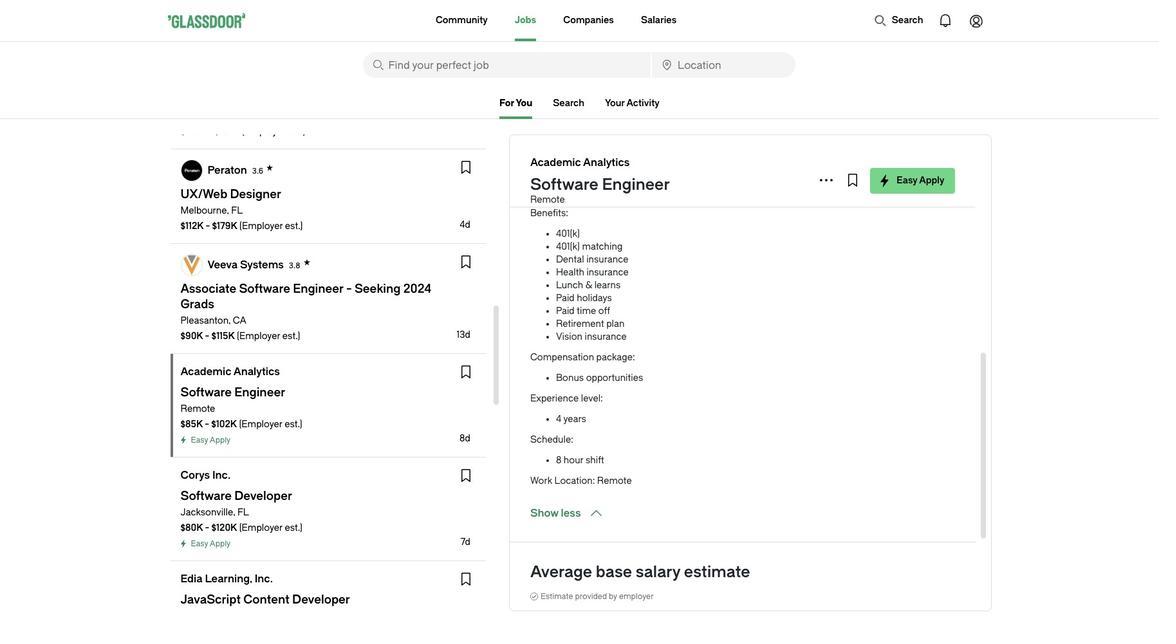 Task type: describe. For each thing, give the bounding box(es) containing it.
veeva systems
[[208, 258, 284, 271]]

bonus opportunities
[[556, 373, 643, 384]]

remote $85k - $102k (employer est.)
[[181, 404, 302, 430]]

0 vertical spatial the
[[833, 131, 847, 142]]

software
[[674, 131, 711, 142]]

jobs link
[[515, 0, 536, 41]]

none field search keyword
[[363, 52, 651, 78]]

apply for analytics
[[210, 436, 231, 445]]

(employer inside remote $85k - $102k (employer est.)
[[239, 419, 282, 430]]

$102k
[[211, 419, 237, 430]]

est.) for melbourne, fl $112k - $179k (employer est.)
[[285, 221, 303, 232]]

experience level:
[[530, 393, 603, 404]]

edia learning, inc.
[[181, 573, 273, 585]]

$102,447.56
[[606, 195, 655, 206]]

provided
[[575, 592, 607, 601]]

1 vertical spatial insurance
[[587, 267, 629, 278]]

may
[[715, 169, 734, 180]]

- inside remote $85k - $102k (employer est.)
[[205, 419, 209, 430]]

companies
[[563, 15, 614, 26]]

less
[[561, 507, 581, 519]]

1 vertical spatial search
[[553, 98, 584, 109]]

remote for work
[[597, 476, 632, 487]]

salary
[[636, 563, 680, 581]]

location:
[[555, 476, 595, 487]]

est.) inside remote $85k - $102k (employer est.)
[[285, 419, 302, 430]]

(employer for melbourne,
[[239, 221, 283, 232]]

search inside search button
[[892, 15, 923, 26]]

your
[[605, 98, 625, 109]]

time inside 401(k) 401(k) matching dental insurance health insurance lunch & learns paid holidays paid time off retirement plan vision insurance
[[577, 306, 596, 317]]

benefits
[[727, 118, 762, 129]]

full-
[[573, 182, 593, 193]]

matching
[[582, 241, 623, 252]]

$179k
[[212, 221, 237, 232]]

professional
[[901, 118, 954, 129]]

1 paid from the top
[[556, 293, 575, 304]]

assigned.
[[749, 169, 789, 180]]

analytics for remote
[[233, 366, 280, 378]]

est.) for pleasanton, ca $90k - $115k (employer est.)
[[282, 331, 300, 342]]

for
[[887, 118, 899, 129]]

est.) for jacksonville, fl $80k - $120k (employer est.)
[[285, 523, 303, 534]]

2 vertical spatial and
[[881, 156, 897, 167]]

packages,
[[764, 118, 807, 129]]

package:
[[596, 352, 635, 363]]

(employer for pleasanton,
[[237, 331, 280, 342]]

engineer
[[602, 176, 670, 194]]

show less
[[530, 507, 581, 519]]

3.8
[[289, 261, 300, 270]]

employer
[[619, 592, 654, 601]]

13d
[[457, 330, 470, 340]]

edia
[[181, 573, 203, 585]]

$85k
[[181, 419, 203, 430]]

0 vertical spatial insurance
[[586, 254, 628, 265]]

retirement
[[556, 319, 604, 330]]

- inside jacksonville, fl $80k - $120k (employer est.)
[[205, 523, 209, 534]]

development
[[849, 131, 905, 142]]

your activity
[[605, 98, 660, 109]]

corys inc.
[[181, 469, 231, 481]]

melbourne,
[[181, 205, 229, 216]]

estimate provided by employer
[[541, 592, 654, 601]]

easy apply for inc.
[[191, 539, 231, 548]]

average
[[530, 563, 592, 581]]

bonus
[[556, 373, 584, 384]]

show
[[530, 507, 559, 519]]

academic analytics for remote
[[181, 366, 280, 378]]

job
[[530, 182, 546, 193]]

easy for inc.
[[191, 539, 208, 548]]

0 horizontal spatial and
[[758, 131, 774, 142]]

learns
[[594, 280, 621, 291]]

lunch
[[556, 280, 583, 291]]

learning,
[[205, 573, 252, 585]]

jacksonville,
[[181, 507, 235, 518]]

base
[[596, 563, 632, 581]]

apply inside easy apply button
[[919, 175, 945, 186]]

comprehensive
[[659, 118, 725, 129]]

benefits:
[[530, 208, 568, 219]]

fl for jacksonville,
[[237, 507, 249, 518]]

academic for remote
[[181, 366, 231, 378]]

melbourne, fl $112k - $179k (employer est.)
[[181, 205, 303, 232]]

general
[[743, 156, 775, 167]]

software
[[530, 176, 598, 194]]

software engineer remote
[[530, 176, 670, 205]]

$125k
[[181, 126, 206, 137]]

&
[[586, 280, 592, 291]]

$112k
[[181, 221, 204, 232]]

(employer for jacksonville,
[[239, 523, 283, 534]]

solutions.
[[576, 144, 618, 154]]

peraton logo image
[[181, 160, 202, 181]]

our
[[585, 131, 599, 142]]

none field search location
[[652, 52, 795, 78]]

$125k - $192k (employer est.)
[[181, 126, 305, 137]]

intended
[[651, 156, 688, 167]]

$90k
[[181, 331, 203, 342]]

responsibilities
[[595, 169, 659, 180]]

peraton
[[208, 164, 247, 176]]

job
[[576, 156, 589, 167]]

jobs
[[515, 15, 536, 26]]

Search location field
[[652, 52, 795, 78]]

remote for software
[[530, 194, 565, 205]]

2 horizontal spatial of
[[908, 131, 916, 142]]

search link
[[553, 98, 584, 109]]

0 horizontal spatial inc.
[[212, 469, 231, 481]]

3.6
[[252, 166, 263, 175]]

health
[[556, 267, 584, 278]]



Task type: locate. For each thing, give the bounding box(es) containing it.
jacksonville, fl $80k - $120k (employer est.)
[[181, 507, 303, 534]]

position
[[844, 156, 878, 167]]

1 vertical spatial academic
[[181, 366, 231, 378]]

apply down $120k
[[210, 539, 231, 548]]

analytics for software engineer
[[583, 156, 630, 169]]

$85,068.07
[[550, 195, 597, 206]]

show less button
[[530, 506, 604, 521]]

fl right jacksonville,
[[237, 507, 249, 518]]

inc.
[[212, 469, 231, 481], [255, 573, 273, 585]]

easy apply down $102k
[[191, 436, 231, 445]]

salaries link
[[641, 0, 677, 41]]

apply down $102k
[[210, 436, 231, 445]]

8
[[556, 455, 561, 466]]

level:
[[581, 393, 603, 404]]

2 vertical spatial easy apply
[[191, 539, 231, 548]]

2 horizontal spatial and
[[881, 156, 897, 167]]

and up contribute
[[809, 118, 825, 129]]

0 vertical spatial search
[[892, 15, 923, 26]]

community
[[436, 15, 488, 26]]

0 vertical spatial fl
[[231, 205, 243, 216]]

1 vertical spatial 401(k)
[[556, 241, 580, 252]]

0 horizontal spatial remote
[[181, 404, 215, 414]]

1 horizontal spatial none field
[[652, 52, 795, 78]]

years
[[563, 414, 586, 425]]

1 vertical spatial time
[[577, 306, 596, 317]]

competitive
[[568, 118, 619, 129]]

easy apply for analytics
[[191, 436, 231, 445]]

easy down the $85k
[[191, 436, 208, 445]]

4
[[556, 414, 561, 425]]

average base salary estimate
[[530, 563, 750, 581]]

None field
[[363, 52, 651, 78], [652, 52, 795, 78]]

0 horizontal spatial search
[[553, 98, 584, 109]]

none field up for
[[363, 52, 651, 78]]

systems
[[240, 258, 284, 271]]

paid up retirement
[[556, 306, 575, 317]]

2 none field from the left
[[652, 52, 795, 78]]

talented
[[637, 131, 671, 142]]

1 horizontal spatial to
[[822, 131, 831, 142]]

innovative
[[530, 144, 574, 154]]

a
[[735, 156, 740, 167]]

remote inside remote $85k - $102k (employer est.)
[[181, 404, 215, 414]]

0 vertical spatial time
[[593, 182, 612, 193]]

4 years
[[556, 414, 586, 425]]

est.) inside melbourne, fl $112k - $179k (employer est.)
[[285, 221, 303, 232]]

insurance down matching
[[586, 254, 628, 265]]

pleasanton,
[[181, 315, 231, 326]]

easy for analytics
[[191, 436, 208, 445]]

academic analytics down '$115k'
[[181, 366, 280, 378]]

fl inside melbourne, fl $112k - $179k (employer est.)
[[231, 205, 243, 216]]

2 horizontal spatial remote
[[597, 476, 632, 487]]

0 vertical spatial academic
[[530, 156, 581, 169]]

2 paid from the top
[[556, 306, 575, 317]]

0 horizontal spatial of
[[626, 131, 634, 142]]

remote up benefits: in the top of the page
[[530, 194, 565, 205]]

analytics down solutions.
[[583, 156, 630, 169]]

inc. right 'corys'
[[212, 469, 231, 481]]

(employer right $120k
[[239, 523, 283, 534]]

1 horizontal spatial opportunities
[[828, 118, 885, 129]]

1 vertical spatial academic analytics
[[181, 366, 280, 378]]

1 401(k) from the top
[[556, 228, 580, 239]]

1 vertical spatial easy
[[191, 436, 208, 445]]

0 vertical spatial analytics
[[583, 156, 630, 169]]

remote down shift
[[597, 476, 632, 487]]

opportunities down package:
[[586, 373, 643, 384]]

apply down not
[[919, 175, 945, 186]]

and left does
[[881, 156, 897, 167]]

est.) inside jacksonville, fl $80k - $120k (employer est.)
[[285, 523, 303, 534]]

academic
[[530, 156, 581, 169], [181, 366, 231, 378]]

- right $125k
[[208, 126, 212, 137]]

be
[[736, 169, 746, 180]]

1 horizontal spatial academic analytics
[[530, 156, 630, 169]]

opportunities up development
[[828, 118, 885, 129]]

- right the $85k
[[205, 419, 209, 430]]

insurance up learns
[[587, 267, 629, 278]]

1 vertical spatial paid
[[556, 306, 575, 317]]

easy apply button
[[870, 168, 955, 194]]

estimate
[[684, 563, 750, 581]]

analytics down pleasanton, ca $90k - $115k (employer est.)
[[233, 366, 280, 378]]

0 vertical spatial remote
[[530, 194, 565, 205]]

pleasanton, ca $90k - $115k (employer est.)
[[181, 315, 300, 342]]

0 horizontal spatial academic analytics
[[181, 366, 280, 378]]

- inside we offer competitive salaries, comprehensive benefits packages, and opportunities for professional growth. join our team of talented software engineers and contribute to the development of innovative solutions. note: this job description is intended to provide a general overview of the position and does not encompass all responsibilities or tasks that may be assigned. job type: full-time pay: $85,068.07 - $102,447.56 per year benefits:
[[599, 195, 604, 206]]

1 vertical spatial the
[[828, 156, 842, 167]]

for
[[500, 98, 514, 109]]

401(k)
[[556, 228, 580, 239], [556, 241, 580, 252]]

1 vertical spatial analytics
[[233, 366, 280, 378]]

0 vertical spatial and
[[809, 118, 825, 129]]

1 horizontal spatial analytics
[[583, 156, 630, 169]]

for you
[[500, 98, 532, 109]]

time down responsibilities
[[593, 182, 612, 193]]

corys
[[181, 469, 210, 481]]

easy down $80k in the bottom left of the page
[[191, 539, 208, 548]]

insurance
[[586, 254, 628, 265], [587, 267, 629, 278], [585, 331, 627, 342]]

0 vertical spatial to
[[822, 131, 831, 142]]

0 horizontal spatial to
[[690, 156, 699, 167]]

academic down the $90k
[[181, 366, 231, 378]]

(employer right $179k
[[239, 221, 283, 232]]

$115k
[[212, 331, 235, 342]]

(employer inside melbourne, fl $112k - $179k (employer est.)
[[239, 221, 283, 232]]

1 horizontal spatial and
[[809, 118, 825, 129]]

1 horizontal spatial academic
[[530, 156, 581, 169]]

est.) inside pleasanton, ca $90k - $115k (employer est.)
[[282, 331, 300, 342]]

1 horizontal spatial inc.
[[255, 573, 273, 585]]

compensation package:
[[530, 352, 635, 363]]

apply for inc.
[[210, 539, 231, 548]]

that
[[697, 169, 713, 180]]

none field up benefits
[[652, 52, 795, 78]]

0 vertical spatial inc.
[[212, 469, 231, 481]]

1 horizontal spatial search
[[892, 15, 923, 26]]

(employer inside jacksonville, fl $80k - $120k (employer est.)
[[239, 523, 283, 534]]

1 vertical spatial apply
[[210, 436, 231, 445]]

academic analytics
[[530, 156, 630, 169], [181, 366, 280, 378]]

or
[[661, 169, 670, 180]]

1 vertical spatial remote
[[181, 404, 215, 414]]

inc. right "learning,"
[[255, 573, 273, 585]]

the up position
[[833, 131, 847, 142]]

academic analytics for software engineer
[[530, 156, 630, 169]]

veeva systems logo image
[[181, 255, 202, 275]]

to up the that
[[690, 156, 699, 167]]

holidays
[[577, 293, 612, 304]]

we
[[530, 118, 544, 129]]

all
[[583, 169, 592, 180]]

1 vertical spatial fl
[[237, 507, 249, 518]]

per
[[657, 195, 671, 206]]

(employer right $102k
[[239, 419, 282, 430]]

remote inside the software engineer remote
[[530, 194, 565, 205]]

easy apply down not
[[897, 175, 945, 186]]

1 vertical spatial easy apply
[[191, 436, 231, 445]]

1 none field from the left
[[363, 52, 651, 78]]

- inside pleasanton, ca $90k - $115k (employer est.)
[[205, 331, 209, 342]]

provide
[[701, 156, 733, 167]]

1 vertical spatial and
[[758, 131, 774, 142]]

your activity link
[[605, 98, 660, 109]]

academic analytics up "all"
[[530, 156, 630, 169]]

academic for software engineer
[[530, 156, 581, 169]]

0 horizontal spatial analytics
[[233, 366, 280, 378]]

7d
[[461, 537, 470, 548]]

0 vertical spatial easy
[[897, 175, 918, 186]]

contribute
[[776, 131, 820, 142]]

- right $85,068.07 at the top of page
[[599, 195, 604, 206]]

is
[[641, 156, 648, 167]]

Search keyword field
[[363, 52, 651, 78]]

academic up encompass
[[530, 156, 581, 169]]

easy apply inside easy apply button
[[897, 175, 945, 186]]

(employer
[[242, 126, 285, 137], [239, 221, 283, 232], [237, 331, 280, 342], [239, 419, 282, 430], [239, 523, 283, 534]]

note:
[[530, 156, 553, 167]]

2 vertical spatial remote
[[597, 476, 632, 487]]

0 vertical spatial 401(k)
[[556, 228, 580, 239]]

fl up $179k
[[231, 205, 243, 216]]

offer
[[546, 118, 566, 129]]

$120k
[[211, 523, 237, 534]]

1 vertical spatial to
[[690, 156, 699, 167]]

time
[[593, 182, 612, 193], [577, 306, 596, 317]]

remote up the $85k
[[181, 404, 215, 414]]

analytics
[[583, 156, 630, 169], [233, 366, 280, 378]]

of right the overview
[[817, 156, 826, 167]]

1 vertical spatial inc.
[[255, 573, 273, 585]]

this
[[555, 156, 574, 167]]

0 vertical spatial opportunities
[[828, 118, 885, 129]]

off
[[598, 306, 610, 317]]

- down melbourne,
[[206, 221, 210, 232]]

- right the $90k
[[205, 331, 209, 342]]

hour
[[564, 455, 583, 466]]

type:
[[548, 182, 571, 193]]

easy inside button
[[897, 175, 918, 186]]

opportunities
[[828, 118, 885, 129], [586, 373, 643, 384]]

of down salaries,
[[626, 131, 634, 142]]

and down packages,
[[758, 131, 774, 142]]

(employer down ca
[[237, 331, 280, 342]]

vision
[[556, 331, 582, 342]]

growth.
[[530, 131, 562, 142]]

shift
[[586, 455, 604, 466]]

not
[[922, 156, 936, 167]]

work location: remote
[[530, 476, 632, 487]]

1 vertical spatial opportunities
[[586, 373, 643, 384]]

time up retirement
[[577, 306, 596, 317]]

1 horizontal spatial of
[[817, 156, 826, 167]]

easy apply
[[897, 175, 945, 186], [191, 436, 231, 445], [191, 539, 231, 548]]

2 vertical spatial easy
[[191, 539, 208, 548]]

-
[[208, 126, 212, 137], [599, 195, 604, 206], [206, 221, 210, 232], [205, 331, 209, 342], [205, 419, 209, 430], [205, 523, 209, 534]]

0 vertical spatial easy apply
[[897, 175, 945, 186]]

0 vertical spatial apply
[[919, 175, 945, 186]]

of down professional
[[908, 131, 916, 142]]

(employer right $192k
[[242, 126, 285, 137]]

2 vertical spatial apply
[[210, 539, 231, 548]]

2 401(k) from the top
[[556, 241, 580, 252]]

fl inside jacksonville, fl $80k - $120k (employer est.)
[[237, 507, 249, 518]]

1 horizontal spatial remote
[[530, 194, 565, 205]]

8 hour shift
[[556, 455, 604, 466]]

description
[[591, 156, 639, 167]]

0 horizontal spatial opportunities
[[586, 373, 643, 384]]

pay:
[[530, 195, 548, 206]]

4d
[[460, 219, 470, 230]]

easy apply down $120k
[[191, 539, 231, 548]]

experience
[[530, 393, 579, 404]]

2 vertical spatial insurance
[[585, 331, 627, 342]]

0 horizontal spatial none field
[[363, 52, 651, 78]]

compensation
[[530, 352, 594, 363]]

(employer inside pleasanton, ca $90k - $115k (employer est.)
[[237, 331, 280, 342]]

salaries
[[641, 15, 677, 26]]

companies link
[[563, 0, 614, 41]]

8d
[[460, 433, 470, 444]]

easy down does
[[897, 175, 918, 186]]

0 horizontal spatial academic
[[181, 366, 231, 378]]

- right $80k in the bottom left of the page
[[205, 523, 209, 534]]

time inside we offer competitive salaries, comprehensive benefits packages, and opportunities for professional growth. join our team of talented software engineers and contribute to the development of innovative solutions. note: this job description is intended to provide a general overview of the position and does not encompass all responsibilities or tasks that may be assigned. job type: full-time pay: $85,068.07 - $102,447.56 per year benefits:
[[593, 182, 612, 193]]

fl for melbourne,
[[231, 205, 243, 216]]

0 vertical spatial academic analytics
[[530, 156, 630, 169]]

insurance down plan
[[585, 331, 627, 342]]

to right contribute
[[822, 131, 831, 142]]

- inside melbourne, fl $112k - $179k (employer est.)
[[206, 221, 210, 232]]

opportunities inside we offer competitive salaries, comprehensive benefits packages, and opportunities for professional growth. join our team of talented software engineers and contribute to the development of innovative solutions. note: this job description is intended to provide a general overview of the position and does not encompass all responsibilities or tasks that may be assigned. job type: full-time pay: $85,068.07 - $102,447.56 per year benefits:
[[828, 118, 885, 129]]

paid down lunch
[[556, 293, 575, 304]]

the left position
[[828, 156, 842, 167]]

dental
[[556, 254, 584, 265]]

0 vertical spatial paid
[[556, 293, 575, 304]]



Task type: vqa. For each thing, say whether or not it's contained in the screenshot.
THE "SALARY"
yes



